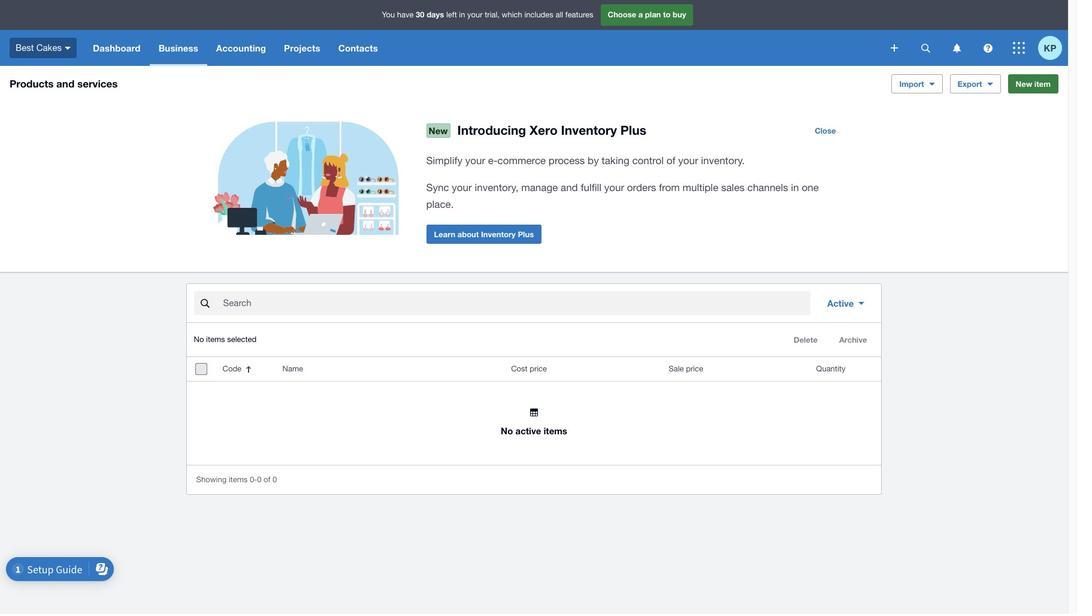 Task type: describe. For each thing, give the bounding box(es) containing it.
cost
[[511, 364, 528, 373]]

new for new item
[[1016, 79, 1033, 89]]

simplify
[[426, 155, 463, 167]]

contacts
[[338, 43, 378, 53]]

have
[[397, 10, 414, 19]]

one
[[802, 182, 819, 194]]

banner containing kp
[[0, 0, 1068, 66]]

item
[[1035, 79, 1051, 89]]

import button
[[892, 74, 943, 93]]

your right fulfill
[[604, 182, 624, 194]]

no for no active items
[[501, 425, 513, 436]]

from
[[659, 182, 680, 194]]

learn about inventory plus
[[434, 230, 534, 239]]

close button
[[808, 121, 843, 140]]

products
[[10, 77, 54, 90]]

sale price button
[[554, 357, 711, 381]]

delete button
[[787, 330, 825, 349]]

30
[[416, 10, 425, 19]]

orders
[[627, 182, 656, 194]]

buy
[[673, 10, 686, 19]]

projects
[[284, 43, 320, 53]]

and inside sync your inventory, manage and fulfill your orders from multiple sales channels in one place.
[[561, 182, 578, 194]]

services
[[77, 77, 118, 90]]

kp button
[[1038, 30, 1068, 66]]

active
[[516, 425, 541, 436]]

items for no items selected
[[206, 335, 225, 344]]

inventory,
[[475, 182, 519, 194]]

0 vertical spatial of
[[667, 155, 676, 167]]

0-
[[250, 475, 257, 484]]

export button
[[950, 74, 1001, 93]]

place.
[[426, 198, 454, 210]]

sync your inventory, manage and fulfill your orders from multiple sales channels in one place.
[[426, 182, 819, 210]]

no items selected
[[194, 335, 257, 344]]

no active items
[[501, 425, 567, 436]]

process
[[549, 155, 585, 167]]

cost price
[[511, 364, 547, 373]]

commerce
[[498, 155, 546, 167]]

which
[[502, 10, 522, 19]]

inventory.
[[701, 155, 745, 167]]

cakes
[[36, 42, 62, 53]]

new item button
[[1008, 74, 1059, 93]]

your left e-
[[465, 155, 485, 167]]

introducing xero inventory plus image
[[187, 121, 426, 253]]

best cakes
[[16, 42, 62, 53]]

inventory for xero
[[561, 123, 617, 138]]

xero
[[530, 123, 558, 138]]

about
[[458, 230, 479, 239]]

items inside "element"
[[544, 425, 567, 436]]

you have 30 days left in your trial, which includes all features
[[382, 10, 594, 19]]

manage
[[521, 182, 558, 194]]

channels
[[748, 182, 788, 194]]

a
[[639, 10, 643, 19]]

introducing
[[458, 123, 526, 138]]

code
[[223, 364, 242, 373]]

2 svg image from the left
[[984, 43, 993, 52]]

no for no items selected
[[194, 335, 204, 344]]

new item
[[1016, 79, 1051, 89]]

business button
[[150, 30, 207, 66]]

best
[[16, 42, 34, 53]]

your up multiple
[[678, 155, 698, 167]]

svg image inside best cakes popup button
[[65, 47, 71, 50]]

simplify your e-commerce process by taking control of your inventory.
[[426, 155, 745, 167]]



Task type: locate. For each thing, give the bounding box(es) containing it.
1 vertical spatial of
[[264, 475, 270, 484]]

in inside you have 30 days left in your trial, which includes all features
[[459, 10, 465, 19]]

0 vertical spatial no
[[194, 335, 204, 344]]

price
[[530, 364, 547, 373], [686, 364, 704, 373]]

sales
[[721, 182, 745, 194]]

all
[[556, 10, 563, 19]]

1 horizontal spatial of
[[667, 155, 676, 167]]

1 horizontal spatial in
[[791, 182, 799, 194]]

1 vertical spatial and
[[561, 182, 578, 194]]

0 horizontal spatial svg image
[[953, 43, 961, 52]]

choose
[[608, 10, 637, 19]]

price inside button
[[686, 364, 704, 373]]

price for cost price
[[530, 364, 547, 373]]

days
[[427, 10, 444, 19]]

2 0 from the left
[[273, 475, 277, 484]]

0 horizontal spatial of
[[264, 475, 270, 484]]

new inside button
[[1016, 79, 1033, 89]]

quantity
[[816, 364, 846, 373]]

delete
[[794, 335, 818, 345]]

in inside sync your inventory, manage and fulfill your orders from multiple sales channels in one place.
[[791, 182, 799, 194]]

2 price from the left
[[686, 364, 704, 373]]

inventory inside button
[[481, 230, 516, 239]]

0 vertical spatial in
[[459, 10, 465, 19]]

dashboard
[[93, 43, 141, 53]]

svg image up export
[[953, 43, 961, 52]]

plus for learn about inventory plus
[[518, 230, 534, 239]]

1 horizontal spatial price
[[686, 364, 704, 373]]

best cakes button
[[0, 30, 84, 66]]

0 right showing
[[257, 475, 262, 484]]

0 vertical spatial plus
[[621, 123, 647, 138]]

svg image
[[1013, 42, 1025, 54], [921, 43, 930, 52], [891, 44, 898, 52], [65, 47, 71, 50]]

accounting
[[216, 43, 266, 53]]

items left selected
[[206, 335, 225, 344]]

inventory
[[561, 123, 617, 138], [481, 230, 516, 239]]

1 vertical spatial inventory
[[481, 230, 516, 239]]

new up simplify at the left top of page
[[429, 125, 448, 136]]

inventory for about
[[481, 230, 516, 239]]

and left fulfill
[[561, 182, 578, 194]]

active button
[[818, 291, 875, 315]]

quantity button
[[711, 357, 853, 381]]

0
[[257, 475, 262, 484], [273, 475, 277, 484]]

items left the 0-
[[229, 475, 248, 484]]

banner
[[0, 0, 1068, 66]]

accounting button
[[207, 30, 275, 66]]

1 horizontal spatial plus
[[621, 123, 647, 138]]

trial,
[[485, 10, 500, 19]]

import
[[900, 79, 924, 89]]

plus
[[621, 123, 647, 138], [518, 230, 534, 239]]

sync
[[426, 182, 449, 194]]

kp
[[1044, 42, 1057, 53]]

close
[[815, 126, 836, 135]]

items
[[206, 335, 225, 344], [544, 425, 567, 436], [229, 475, 248, 484]]

sale price
[[669, 364, 704, 373]]

0 horizontal spatial 0
[[257, 475, 262, 484]]

no left active
[[501, 425, 513, 436]]

plus inside button
[[518, 230, 534, 239]]

1 vertical spatial items
[[544, 425, 567, 436]]

0 horizontal spatial in
[[459, 10, 465, 19]]

1 vertical spatial no
[[501, 425, 513, 436]]

includes
[[525, 10, 554, 19]]

svg image
[[953, 43, 961, 52], [984, 43, 993, 52]]

1 vertical spatial new
[[429, 125, 448, 136]]

your
[[467, 10, 483, 19], [465, 155, 485, 167], [678, 155, 698, 167], [452, 182, 472, 194], [604, 182, 624, 194]]

in left one
[[791, 182, 799, 194]]

list of items with cost price, sale price and quantity element
[[187, 357, 882, 465]]

plus up control
[[621, 123, 647, 138]]

of right the 0-
[[264, 475, 270, 484]]

fulfill
[[581, 182, 602, 194]]

plus down manage
[[518, 230, 534, 239]]

by
[[588, 155, 599, 167]]

cost price button
[[394, 357, 554, 381]]

your left trial, at the top left
[[467, 10, 483, 19]]

your inside you have 30 days left in your trial, which includes all features
[[467, 10, 483, 19]]

1 svg image from the left
[[953, 43, 961, 52]]

new for new
[[429, 125, 448, 136]]

0 horizontal spatial items
[[206, 335, 225, 344]]

0 vertical spatial inventory
[[561, 123, 617, 138]]

your right the sync
[[452, 182, 472, 194]]

inventory right the about
[[481, 230, 516, 239]]

0 vertical spatial new
[[1016, 79, 1033, 89]]

0 horizontal spatial price
[[530, 364, 547, 373]]

1 horizontal spatial no
[[501, 425, 513, 436]]

0 horizontal spatial no
[[194, 335, 204, 344]]

control
[[632, 155, 664, 167]]

items right active
[[544, 425, 567, 436]]

showing
[[196, 475, 227, 484]]

in
[[459, 10, 465, 19], [791, 182, 799, 194]]

1 vertical spatial plus
[[518, 230, 534, 239]]

multiple
[[683, 182, 719, 194]]

sale
[[669, 364, 684, 373]]

2 vertical spatial items
[[229, 475, 248, 484]]

Search search field
[[222, 292, 811, 315]]

0 vertical spatial items
[[206, 335, 225, 344]]

showing items 0-0 of 0
[[196, 475, 277, 484]]

features
[[566, 10, 594, 19]]

left
[[446, 10, 457, 19]]

0 vertical spatial and
[[56, 77, 75, 90]]

contacts button
[[329, 30, 387, 66]]

learn about inventory plus button
[[426, 225, 542, 244]]

products and services
[[10, 77, 118, 90]]

items for showing items 0-0 of 0
[[229, 475, 248, 484]]

and
[[56, 77, 75, 90], [561, 182, 578, 194]]

no inside list of items with cost price, sale price and quantity "element"
[[501, 425, 513, 436]]

0 horizontal spatial new
[[429, 125, 448, 136]]

to
[[663, 10, 671, 19]]

active
[[828, 298, 854, 309]]

0 right the 0-
[[273, 475, 277, 484]]

0 horizontal spatial inventory
[[481, 230, 516, 239]]

name button
[[275, 357, 394, 381]]

plan
[[645, 10, 661, 19]]

of
[[667, 155, 676, 167], [264, 475, 270, 484]]

dashboard link
[[84, 30, 150, 66]]

inventory up simplify your e-commerce process by taking control of your inventory.
[[561, 123, 617, 138]]

of right control
[[667, 155, 676, 167]]

taking
[[602, 155, 630, 167]]

2 horizontal spatial items
[[544, 425, 567, 436]]

1 horizontal spatial inventory
[[561, 123, 617, 138]]

no
[[194, 335, 204, 344], [501, 425, 513, 436]]

price right sale
[[686, 364, 704, 373]]

introducing xero inventory plus
[[458, 123, 647, 138]]

0 horizontal spatial plus
[[518, 230, 534, 239]]

1 vertical spatial in
[[791, 182, 799, 194]]

archive
[[840, 335, 867, 345]]

archive button
[[832, 330, 875, 349]]

e-
[[488, 155, 498, 167]]

svg image up export "popup button"
[[984, 43, 993, 52]]

1 horizontal spatial and
[[561, 182, 578, 194]]

1 horizontal spatial new
[[1016, 79, 1033, 89]]

business
[[159, 43, 198, 53]]

price inside button
[[530, 364, 547, 373]]

1 horizontal spatial 0
[[273, 475, 277, 484]]

1 horizontal spatial svg image
[[984, 43, 993, 52]]

0 horizontal spatial and
[[56, 77, 75, 90]]

you
[[382, 10, 395, 19]]

no left selected
[[194, 335, 204, 344]]

and left services
[[56, 77, 75, 90]]

selected
[[227, 335, 257, 344]]

code button
[[215, 357, 275, 381]]

price for sale price
[[686, 364, 704, 373]]

in right left
[[459, 10, 465, 19]]

new left item
[[1016, 79, 1033, 89]]

price right cost
[[530, 364, 547, 373]]

1 price from the left
[[530, 364, 547, 373]]

learn
[[434, 230, 456, 239]]

choose a plan to buy
[[608, 10, 686, 19]]

name
[[283, 364, 303, 373]]

plus for introducing xero inventory plus
[[621, 123, 647, 138]]

1 horizontal spatial items
[[229, 475, 248, 484]]

1 0 from the left
[[257, 475, 262, 484]]

export
[[958, 79, 982, 89]]

projects button
[[275, 30, 329, 66]]



Task type: vqa. For each thing, say whether or not it's contained in the screenshot.
"an"
no



